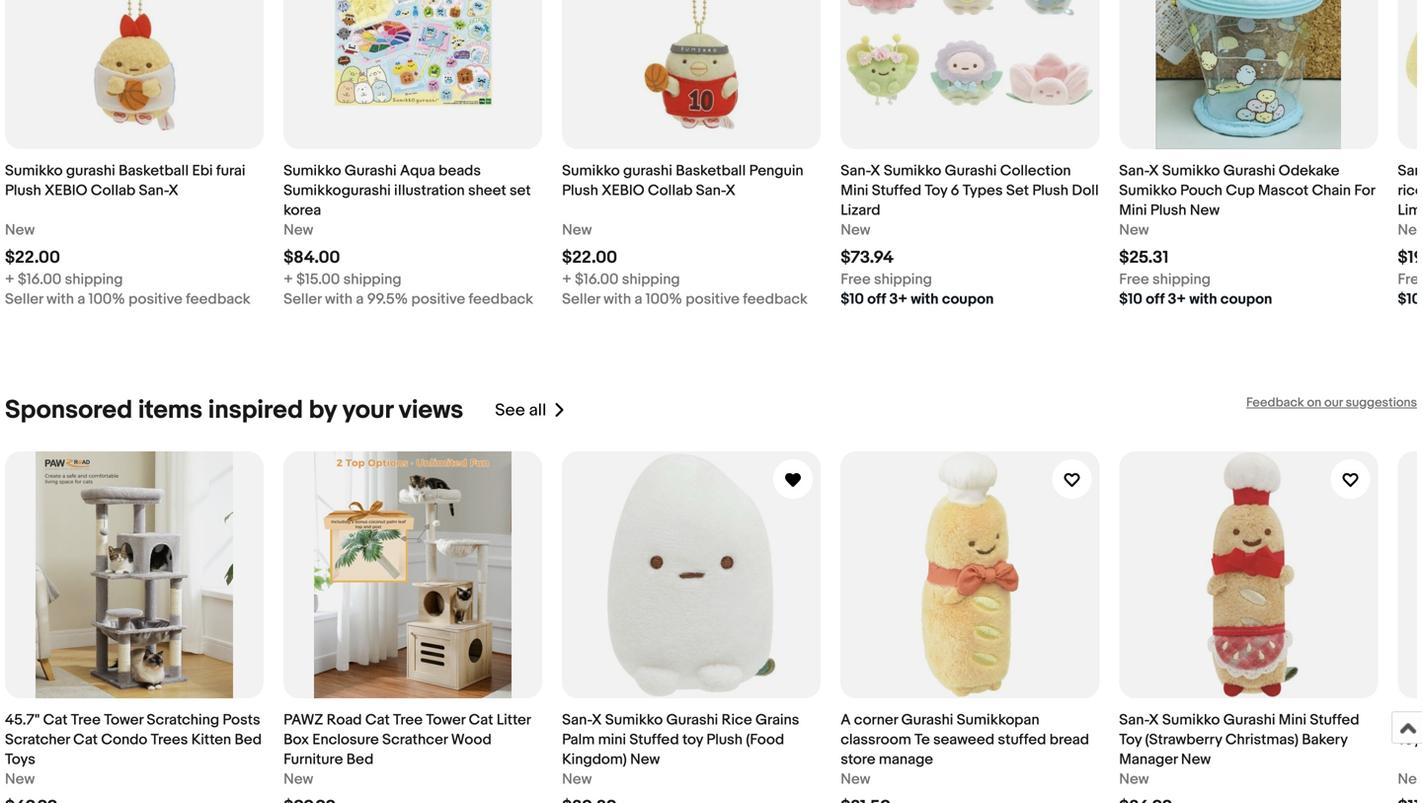 Task type: locate. For each thing, give the bounding box(es) containing it.
gurashi up christmas)
[[1224, 711, 1276, 729]]

free inside the san-x sumikko gurashi odekake sumikko pouch cup mascot chain for mini plush new new $25.31 free shipping $10 off 3+ with coupon
[[1120, 271, 1150, 289]]

2 off from the left
[[1146, 291, 1165, 308]]

free down the $25.31
[[1120, 271, 1150, 289]]

san- inside san-x sumikko gurashi rice grains palm mini stuffed toy plush (food kingdom) new
[[562, 711, 592, 729]]

new text field for $84.00
[[284, 220, 314, 240]]

1 san from the top
[[1398, 162, 1423, 180]]

gurashi for san-x sumikko gurashi collection mini stuffed toy 6 types set plush doll lizard new $73.94 free shipping $10 off 3+ with coupon
[[945, 162, 997, 180]]

x
[[871, 162, 881, 180], [1149, 162, 1159, 180], [168, 182, 179, 200], [726, 182, 736, 200], [592, 711, 602, 729], [1149, 711, 1159, 729]]

new text field up $22.00 text field
[[5, 220, 35, 240]]

plush inside sumikko gurashi basketball penguin plush xebio collab san-x
[[562, 182, 599, 200]]

sumikko up $73.94
[[884, 162, 942, 180]]

scratcher
[[5, 731, 70, 749]]

sumikko up pouch
[[1163, 162, 1221, 180]]

2 100% from the left
[[646, 291, 683, 308]]

0 horizontal spatial $10
[[841, 291, 864, 308]]

+ left $15.00
[[284, 271, 293, 289]]

45.7"
[[5, 711, 40, 729]]

1 free shipping text field from the left
[[841, 270, 933, 290]]

1 horizontal spatial coupon
[[1221, 291, 1273, 308]]

0 horizontal spatial seller
[[5, 291, 43, 308]]

stuffed left toy on the left
[[630, 731, 679, 749]]

new text field for 45.7" cat tree tower scratching posts scratcher cat condo trees kitten bed toys
[[5, 770, 35, 789]]

1 horizontal spatial xebio
[[602, 182, 645, 200]]

stuffed up lizard
[[872, 182, 922, 200]]

new text field for $73.94
[[841, 220, 871, 240]]

new text field up the $25.31
[[1120, 220, 1150, 240]]

1 horizontal spatial gurashi
[[623, 162, 673, 180]]

1 coupon from the left
[[942, 291, 994, 308]]

mini inside the san-x sumikko gurashi odekake sumikko pouch cup mascot chain for mini plush new new $25.31 free shipping $10 off 3+ with coupon
[[1120, 202, 1148, 219]]

1 horizontal spatial $10
[[1120, 291, 1143, 308]]

0 horizontal spatial tower
[[104, 711, 143, 729]]

plush inside "san-x sumikko gurashi collection mini stuffed toy 6 types set plush doll lizard new $73.94 free shipping $10 off 3+ with coupon"
[[1033, 182, 1069, 200]]

scratching
[[147, 711, 219, 729]]

bed
[[235, 731, 262, 749], [346, 751, 374, 769]]

sumikko up $22.00 text field
[[5, 162, 63, 180]]

$73.94 text field
[[841, 248, 894, 268]]

2 + from the left
[[284, 271, 293, 289]]

sumikko up (strawberry
[[1163, 711, 1221, 729]]

$84.00 text field
[[284, 248, 340, 268]]

lizard
[[841, 202, 881, 219]]

2 $10 off 3+ with coupon text field from the left
[[1120, 290, 1273, 309]]

basketball
[[119, 162, 189, 180], [676, 162, 746, 180]]

0 horizontal spatial bed
[[235, 731, 262, 749]]

cat
[[43, 711, 68, 729], [365, 711, 390, 729], [469, 711, 493, 729], [73, 731, 98, 749]]

0 horizontal spatial new $22.00 + $16.00 shipping seller with a 100% positive feedback
[[5, 221, 251, 308]]

1 tower from the left
[[104, 711, 143, 729]]

0 horizontal spatial 3+
[[890, 291, 908, 308]]

feedback for sumikko gurashi basketball ebi furai plush xebio collab san-x
[[186, 291, 251, 308]]

coupon for $25.31
[[1221, 291, 1273, 308]]

2 free from the left
[[1120, 271, 1150, 289]]

100%
[[89, 291, 125, 308], [646, 291, 683, 308]]

0 horizontal spatial free
[[841, 271, 871, 289]]

stuffed inside san-x sumikko gurashi mini stuffed toy (strawberry christmas) bakery manager new
[[1310, 711, 1360, 729]]

2 horizontal spatial positive
[[686, 291, 740, 308]]

toy
[[925, 182, 948, 200], [1120, 731, 1142, 749]]

free
[[841, 271, 871, 289], [1120, 271, 1150, 289], [1398, 271, 1423, 289]]

+ inside the sumikko gurashi  aqua beads sumikkogurashi illustration sheet set korea new $84.00 + $15.00 shipping seller with a 99.5% positive feedback
[[284, 271, 293, 289]]

2 horizontal spatial +
[[562, 271, 572, 289]]

1 horizontal spatial a
[[356, 291, 364, 308]]

1 horizontal spatial basketball
[[676, 162, 746, 180]]

2 seller from the left
[[284, 291, 322, 308]]

0 vertical spatial stuffed
[[872, 182, 922, 200]]

mini
[[841, 182, 869, 200], [1120, 202, 1148, 219], [1279, 711, 1307, 729]]

0 horizontal spatial free shipping text field
[[841, 270, 933, 290]]

1 horizontal spatial bed
[[346, 751, 374, 769]]

new text field up $19. at the right top of the page
[[1398, 220, 1423, 240]]

plush inside the san-x sumikko gurashi odekake sumikko pouch cup mascot chain for mini plush new new $25.31 free shipping $10 off 3+ with coupon
[[1151, 202, 1187, 219]]

new text field down lizard
[[841, 220, 871, 240]]

2 new $22.00 + $16.00 shipping seller with a 100% positive feedback from the left
[[562, 221, 808, 308]]

0 horizontal spatial xebio
[[44, 182, 87, 200]]

1 horizontal spatial off
[[1146, 291, 1165, 308]]

0 horizontal spatial mini
[[841, 182, 869, 200]]

coupon inside the san-x sumikko gurashi odekake sumikko pouch cup mascot chain for mini plush new new $25.31 free shipping $10 off 3+ with coupon
[[1221, 291, 1273, 308]]

seller
[[5, 291, 43, 308], [284, 291, 322, 308], [562, 291, 600, 308]]

toy up the manager
[[1120, 731, 1142, 749]]

3+ down $73.94
[[890, 291, 908, 308]]

$10
[[841, 291, 864, 308], [1120, 291, 1143, 308], [1398, 291, 1422, 308]]

1 horizontal spatial +
[[284, 271, 293, 289]]

positive for furai
[[129, 291, 183, 308]]

$10 off 3+ with coupon text field down the $25.31
[[1120, 290, 1273, 309]]

sumikko inside the sumikko gurashi  aqua beads sumikkogurashi illustration sheet set korea new $84.00 + $15.00 shipping seller with a 99.5% positive feedback
[[284, 162, 341, 180]]

2 horizontal spatial a
[[635, 291, 643, 308]]

plush down rice
[[707, 731, 743, 749]]

3+
[[890, 291, 908, 308], [1168, 291, 1187, 308]]

4 with from the left
[[911, 291, 939, 308]]

0 horizontal spatial 100%
[[89, 291, 125, 308]]

New text field
[[5, 220, 35, 240], [284, 220, 314, 240], [841, 220, 871, 240], [1120, 220, 1150, 240], [1398, 220, 1423, 240], [841, 770, 871, 789]]

gurashi inside the sumikko gurashi  aqua beads sumikkogurashi illustration sheet set korea new $84.00 + $15.00 shipping seller with a 99.5% positive feedback
[[345, 162, 397, 180]]

+ down $22.00 text field
[[5, 271, 14, 289]]

cat left 'condo'
[[73, 731, 98, 749]]

christmas)
[[1226, 731, 1299, 749]]

$10 down free text box
[[1398, 291, 1422, 308]]

xebio up $22.00 text field
[[44, 182, 87, 200]]

san- inside the san-x sumikko gurashi odekake sumikko pouch cup mascot chain for mini plush new new $25.31 free shipping $10 off 3+ with coupon
[[1120, 162, 1149, 180]]

1 xebio from the left
[[44, 182, 87, 200]]

new text field for san
[[1398, 770, 1423, 789]]

Seller with a 100% positive feedback text field
[[5, 290, 251, 309]]

0 horizontal spatial basketball
[[119, 162, 189, 180]]

0 horizontal spatial stuffed
[[630, 731, 679, 749]]

x inside san-x sumikko gurashi mini stuffed toy (strawberry christmas) bakery manager new
[[1149, 711, 1159, 729]]

sumikko
[[5, 162, 63, 180], [284, 162, 341, 180], [562, 162, 620, 180], [884, 162, 942, 180], [1163, 162, 1221, 180], [1120, 182, 1177, 200], [605, 711, 663, 729], [1163, 711, 1221, 729]]

0 horizontal spatial +
[[5, 271, 14, 289]]

x for san-x sumikko gurashi mini stuffed toy (strawberry christmas) bakery manager new
[[1149, 711, 1159, 729]]

views
[[399, 395, 464, 426]]

new text field for pawz road cat tree tower cat litter box enclosure scrathcer wood furniture bed
[[284, 770, 314, 789]]

plush down pouch
[[1151, 202, 1187, 219]]

0 horizontal spatial tree
[[71, 711, 101, 729]]

Free shipping text field
[[841, 270, 933, 290], [1120, 270, 1211, 290]]

san- for san-x sumikko gurashi mini stuffed toy (strawberry christmas) bakery manager new
[[1120, 711, 1149, 729]]

shipping down $73.94
[[874, 271, 933, 289]]

sumikkogurashi
[[284, 182, 391, 200]]

gurashi inside the san-x sumikko gurashi odekake sumikko pouch cup mascot chain for mini plush new new $25.31 free shipping $10 off 3+ with coupon
[[1224, 162, 1276, 180]]

manage
[[879, 751, 934, 769]]

san up $19. text box at the top right
[[1398, 162, 1423, 180]]

3+ for $25.31
[[1168, 291, 1187, 308]]

beads
[[439, 162, 481, 180]]

2 $16.00 from the left
[[575, 271, 619, 289]]

toy inside "san-x sumikko gurashi collection mini stuffed toy 6 types set plush doll lizard new $73.94 free shipping $10 off 3+ with coupon"
[[925, 182, 948, 200]]

suggestions
[[1346, 395, 1418, 411]]

3 seller from the left
[[562, 291, 600, 308]]

mini inside san-x sumikko gurashi mini stuffed toy (strawberry christmas) bakery manager new
[[1279, 711, 1307, 729]]

gurashi inside "san-x sumikko gurashi collection mini stuffed toy 6 types set plush doll lizard new $73.94 free shipping $10 off 3+ with coupon"
[[945, 162, 997, 180]]

2 horizontal spatial stuffed
[[1310, 711, 1360, 729]]

scrathcer
[[382, 731, 448, 749]]

$16.00 down $22.00 text box
[[575, 271, 619, 289]]

tower up 'condo'
[[104, 711, 143, 729]]

seller down $15.00
[[284, 291, 322, 308]]

on
[[1308, 395, 1322, 411]]

shipping up 99.5%
[[343, 271, 402, 289]]

a down + $16.00 shipping text box on the top left
[[77, 291, 85, 308]]

1 $22.00 from the left
[[5, 248, 60, 268]]

$10 off 3+ with coupon text field for $73.94
[[841, 290, 994, 309]]

2 tower from the left
[[426, 711, 466, 729]]

1 $16.00 from the left
[[18, 271, 62, 289]]

bed down enclosure
[[346, 751, 374, 769]]

1 horizontal spatial mini
[[1120, 202, 1148, 219]]

0 horizontal spatial positive
[[129, 291, 183, 308]]

1 vertical spatial bed
[[346, 751, 374, 769]]

5 shipping from the left
[[1153, 271, 1211, 289]]

0 horizontal spatial feedback
[[186, 291, 251, 308]]

san- inside "sumikko gurashi basketball ebi furai plush xebio collab san-x"
[[139, 182, 168, 200]]

new text field down the store
[[841, 770, 871, 789]]

road
[[327, 711, 362, 729]]

x inside "san-x sumikko gurashi collection mini stuffed toy 6 types set plush doll lizard new $73.94 free shipping $10 off 3+ with coupon"
[[871, 162, 881, 180]]

sumikkopan
[[957, 711, 1040, 729]]

plush right set
[[562, 182, 599, 200]]

toy left 6
[[925, 182, 948, 200]]

1 vertical spatial stuffed
[[1310, 711, 1360, 729]]

2 free shipping text field from the left
[[1120, 270, 1211, 290]]

stuffed
[[872, 182, 922, 200], [1310, 711, 1360, 729], [630, 731, 679, 749]]

seller for sumikko gurashi basketball penguin plush xebio collab san-x
[[562, 291, 600, 308]]

1 seller from the left
[[5, 291, 43, 308]]

$10 off 3+ with coupon text field
[[841, 290, 994, 309], [1120, 290, 1273, 309]]

2 feedback from the left
[[469, 291, 534, 308]]

shipping up seller with a 100% positive feedback text field
[[622, 271, 680, 289]]

gurashi inside san-x sumikko gurashi rice grains palm mini stuffed toy plush (food kingdom) new
[[666, 711, 719, 729]]

illustration
[[394, 182, 465, 200]]

2 a from the left
[[356, 291, 364, 308]]

san right bakery
[[1398, 711, 1423, 749]]

+ $16.00 shipping text field
[[5, 270, 123, 290]]

new text field for san-x sumikko gurashi rice grains palm mini stuffed toy plush (food kingdom) new
[[562, 770, 592, 789]]

seaweed
[[934, 731, 995, 749]]

3 feedback from the left
[[743, 291, 808, 308]]

3 + from the left
[[562, 271, 572, 289]]

1 vertical spatial mini
[[1120, 202, 1148, 219]]

2 coupon from the left
[[1221, 291, 1273, 308]]

1 horizontal spatial $10 off 3+ with coupon text field
[[1120, 290, 1273, 309]]

$10 down $73.94 text box
[[841, 291, 864, 308]]

3 $10 from the left
[[1398, 291, 1422, 308]]

gurashi inside san-x sumikko gurashi mini stuffed toy (strawberry christmas) bakery manager new
[[1224, 711, 1276, 729]]

san-
[[841, 162, 871, 180], [1120, 162, 1149, 180], [139, 182, 168, 200], [696, 182, 726, 200], [562, 711, 592, 729], [1120, 711, 1149, 729]]

2 shipping from the left
[[343, 271, 402, 289]]

2 san from the top
[[1398, 711, 1423, 749]]

seller down $22.00 text box
[[562, 291, 600, 308]]

new $22.00 + $16.00 shipping seller with a 100% positive feedback
[[5, 221, 251, 308], [562, 221, 808, 308]]

$22.00
[[5, 248, 60, 268], [562, 248, 618, 268]]

0 vertical spatial san
[[1398, 162, 1423, 180]]

0 vertical spatial mini
[[841, 182, 869, 200]]

5 with from the left
[[1190, 291, 1218, 308]]

None text field
[[5, 797, 58, 803], [284, 797, 336, 803], [562, 797, 617, 803], [841, 797, 891, 803], [1120, 797, 1173, 803], [1398, 797, 1423, 803], [5, 797, 58, 803], [284, 797, 336, 803], [562, 797, 617, 803], [841, 797, 891, 803], [1120, 797, 1173, 803], [1398, 797, 1423, 803]]

0 horizontal spatial coupon
[[942, 291, 994, 308]]

0 horizontal spatial $10 off 3+ with coupon text field
[[841, 290, 994, 309]]

1 horizontal spatial seller
[[284, 291, 322, 308]]

1 horizontal spatial tower
[[426, 711, 466, 729]]

san- inside san-x sumikko gurashi mini stuffed toy (strawberry christmas) bakery manager new
[[1120, 711, 1149, 729]]

x inside san-x sumikko gurashi rice grains palm mini stuffed toy plush (food kingdom) new
[[592, 711, 602, 729]]

$10 off 3+ with coupon text field for $25.31
[[1120, 290, 1273, 309]]

+ for sumikko gurashi basketball penguin plush xebio collab san-x
[[562, 271, 572, 289]]

xebio inside sumikko gurashi basketball penguin plush xebio collab san-x
[[602, 182, 645, 200]]

1 horizontal spatial new $22.00 + $16.00 shipping seller with a 100% positive feedback
[[562, 221, 808, 308]]

collab
[[91, 182, 136, 200], [648, 182, 693, 200]]

stuffed inside "san-x sumikko gurashi collection mini stuffed toy 6 types set plush doll lizard new $73.94 free shipping $10 off 3+ with coupon"
[[872, 182, 922, 200]]

$16.00 down $22.00 text field
[[18, 271, 62, 289]]

100% for xebio
[[89, 291, 125, 308]]

cup
[[1226, 182, 1255, 200]]

2 vertical spatial stuffed
[[630, 731, 679, 749]]

$10 inside "san-x sumikko gurashi collection mini stuffed toy 6 types set plush doll lizard new $73.94 free shipping $10 off 3+ with coupon"
[[841, 291, 864, 308]]

gurashi
[[345, 162, 397, 180], [945, 162, 997, 180], [1224, 162, 1276, 180], [666, 711, 719, 729], [902, 711, 954, 729], [1224, 711, 1276, 729]]

2 positive from the left
[[411, 291, 466, 308]]

new inside the sumikko gurashi  aqua beads sumikkogurashi illustration sheet set korea new $84.00 + $15.00 shipping seller with a 99.5% positive feedback
[[284, 221, 314, 239]]

2 collab from the left
[[648, 182, 693, 200]]

1 free from the left
[[841, 271, 871, 289]]

shipping up seller with a 100% positive feedback text box
[[65, 271, 123, 289]]

coupon inside "san-x sumikko gurashi collection mini stuffed toy 6 types set plush doll lizard new $73.94 free shipping $10 off 3+ with coupon"
[[942, 291, 994, 308]]

new $22.00 + $16.00 shipping seller with a 100% positive feedback down "sumikko gurashi basketball ebi furai plush xebio collab san-x"
[[5, 221, 251, 308]]

2 gurashi from the left
[[623, 162, 673, 180]]

cat right the road
[[365, 711, 390, 729]]

100% down + $16.00 shipping text field
[[646, 291, 683, 308]]

1 feedback from the left
[[186, 291, 251, 308]]

free shipping text field down $73.94
[[841, 270, 933, 290]]

coupon
[[942, 291, 994, 308], [1221, 291, 1273, 308]]

shipping inside the san-x sumikko gurashi odekake sumikko pouch cup mascot chain for mini plush new new $25.31 free shipping $10 off 3+ with coupon
[[1153, 271, 1211, 289]]

1 vertical spatial toy
[[1120, 731, 1142, 749]]

sumikko inside san-x sumikko gurashi rice grains palm mini stuffed toy plush (food kingdom) new
[[605, 711, 663, 729]]

sumikko up the mini
[[605, 711, 663, 729]]

2 horizontal spatial seller
[[562, 291, 600, 308]]

free for $25.31
[[1120, 271, 1150, 289]]

3 shipping from the left
[[622, 271, 680, 289]]

new $22.00 + $16.00 shipping seller with a 100% positive feedback for san-
[[562, 221, 808, 308]]

+
[[5, 271, 14, 289], [284, 271, 293, 289], [562, 271, 572, 289]]

x inside sumikko gurashi basketball penguin plush xebio collab san-x
[[726, 182, 736, 200]]

tower inside 'pawz road cat tree tower cat litter box enclosure scrathcer wood furniture bed'
[[426, 711, 466, 729]]

free shipping text field for $73.94
[[841, 270, 933, 290]]

free shipping text field for $25.31
[[1120, 270, 1211, 290]]

1 collab from the left
[[91, 182, 136, 200]]

1 horizontal spatial free
[[1120, 271, 1150, 289]]

gurashi up 'types' on the top right of the page
[[945, 162, 997, 180]]

with
[[46, 291, 74, 308], [325, 291, 353, 308], [604, 291, 631, 308], [911, 291, 939, 308], [1190, 291, 1218, 308]]

1 horizontal spatial free shipping text field
[[1120, 270, 1211, 290]]

0 horizontal spatial collab
[[91, 182, 136, 200]]

1 horizontal spatial $16.00
[[575, 271, 619, 289]]

sheet
[[468, 182, 507, 200]]

plush up $22.00 text field
[[5, 182, 41, 200]]

2 horizontal spatial mini
[[1279, 711, 1307, 729]]

0 horizontal spatial off
[[868, 291, 886, 308]]

$10 inside the san-x sumikko gurashi odekake sumikko pouch cup mascot chain for mini plush new new $25.31 free shipping $10 off 3+ with coupon
[[1120, 291, 1143, 308]]

+ down $22.00 text box
[[562, 271, 572, 289]]

types
[[963, 182, 1003, 200]]

rice
[[722, 711, 752, 729]]

1 horizontal spatial 100%
[[646, 291, 683, 308]]

new $22.00 + $16.00 shipping seller with a 100% positive feedback down sumikko gurashi basketball penguin plush xebio collab san-x
[[562, 221, 808, 308]]

toy inside san-x sumikko gurashi mini stuffed toy (strawberry christmas) bakery manager new
[[1120, 731, 1142, 749]]

2 xebio from the left
[[602, 182, 645, 200]]

+ $16.00 shipping text field
[[562, 270, 680, 290]]

$22.00 up + $16.00 shipping text box on the top left
[[5, 248, 60, 268]]

new text field down korea
[[284, 220, 314, 240]]

0 horizontal spatial a
[[77, 291, 85, 308]]

plush inside san-x sumikko gurashi rice grains palm mini stuffed toy plush (food kingdom) new
[[707, 731, 743, 749]]

plush
[[5, 182, 41, 200], [562, 182, 599, 200], [1033, 182, 1069, 200], [1151, 202, 1187, 219], [707, 731, 743, 749]]

0 vertical spatial bed
[[235, 731, 262, 749]]

new inside "san-x sumikko gurashi collection mini stuffed toy 6 types set plush doll lizard new $73.94 free shipping $10 off 3+ with coupon"
[[841, 221, 871, 239]]

100% down + $16.00 shipping text box on the top left
[[89, 291, 125, 308]]

2 3+ from the left
[[1168, 291, 1187, 308]]

all
[[529, 400, 547, 421]]

+ for sumikko gurashi basketball ebi furai plush xebio collab san-x
[[5, 271, 14, 289]]

gurashi for san-x sumikko gurashi rice grains palm mini stuffed toy plush (food kingdom) new
[[666, 711, 719, 729]]

0 horizontal spatial toy
[[925, 182, 948, 200]]

2 horizontal spatial $10
[[1398, 291, 1422, 308]]

with inside "san-x sumikko gurashi collection mini stuffed toy 6 types set plush doll lizard new $73.94 free shipping $10 off 3+ with coupon"
[[911, 291, 939, 308]]

mini up the $25.31
[[1120, 202, 1148, 219]]

feedback on our suggestions
[[1247, 395, 1418, 411]]

1 horizontal spatial toy
[[1120, 731, 1142, 749]]

New text field
[[562, 220, 592, 240], [5, 770, 35, 789], [284, 770, 314, 789], [562, 770, 592, 789], [1120, 770, 1150, 789], [1398, 770, 1423, 789]]

2 tree from the left
[[393, 711, 423, 729]]

gurashi up "te"
[[902, 711, 954, 729]]

gurashi up sumikkogurashi
[[345, 162, 397, 180]]

2 $22.00 from the left
[[562, 248, 618, 268]]

gurashi
[[66, 162, 115, 180], [623, 162, 673, 180]]

off down $73.94 text box
[[868, 291, 886, 308]]

inspired
[[208, 395, 303, 426]]

plush inside "sumikko gurashi basketball ebi furai plush xebio collab san-x"
[[5, 182, 41, 200]]

seller down $22.00 text field
[[5, 291, 43, 308]]

sumikko up $22.00 text box
[[562, 162, 620, 180]]

gurashi up toy on the left
[[666, 711, 719, 729]]

feedback for sumikko gurashi basketball penguin plush xebio collab san-x
[[743, 291, 808, 308]]

1 tree from the left
[[71, 711, 101, 729]]

0 horizontal spatial $16.00
[[18, 271, 62, 289]]

new
[[1190, 202, 1220, 219], [5, 221, 35, 239], [284, 221, 314, 239], [562, 221, 592, 239], [841, 221, 871, 239], [1120, 221, 1150, 239], [1398, 221, 1423, 239], [630, 751, 660, 769], [1182, 751, 1211, 769], [5, 771, 35, 788], [284, 771, 314, 788], [562, 771, 592, 788], [841, 771, 871, 788], [1120, 771, 1150, 788], [1398, 771, 1423, 788]]

tree up "scrathcer"
[[393, 711, 423, 729]]

see all
[[495, 400, 547, 421]]

basketball left penguin
[[676, 162, 746, 180]]

xebio
[[44, 182, 87, 200], [602, 182, 645, 200]]

bed down posts
[[235, 731, 262, 749]]

positive
[[129, 291, 183, 308], [411, 291, 466, 308], [686, 291, 740, 308]]

1 horizontal spatial 3+
[[1168, 291, 1187, 308]]

sumikko inside san-x sumikko gurashi mini stuffed toy (strawberry christmas) bakery manager new
[[1163, 711, 1221, 729]]

1 positive from the left
[[129, 291, 183, 308]]

tree right the 45.7"
[[71, 711, 101, 729]]

$10 off 3+ with coupon text field down $73.94 text box
[[841, 290, 994, 309]]

off down the $25.31
[[1146, 291, 1165, 308]]

2 horizontal spatial feedback
[[743, 291, 808, 308]]

1 vertical spatial san
[[1398, 711, 1423, 749]]

2 basketball from the left
[[676, 162, 746, 180]]

1 $10 from the left
[[841, 291, 864, 308]]

basketball inside sumikko gurashi basketball penguin plush xebio collab san-x
[[676, 162, 746, 180]]

new inside san-x sumikko gurashi mini stuffed toy (strawberry christmas) bakery manager new
[[1182, 751, 1211, 769]]

1 $10 off 3+ with coupon text field from the left
[[841, 290, 994, 309]]

3+ inside the san-x sumikko gurashi odekake sumikko pouch cup mascot chain for mini plush new new $25.31 free shipping $10 off 3+ with coupon
[[1168, 291, 1187, 308]]

sumikko up sumikkogurashi
[[284, 162, 341, 180]]

0 horizontal spatial gurashi
[[66, 162, 115, 180]]

te
[[915, 731, 930, 749]]

free inside "san-x sumikko gurashi collection mini stuffed toy 6 types set plush doll lizard new $73.94 free shipping $10 off 3+ with coupon"
[[841, 271, 871, 289]]

tower up wood at bottom left
[[426, 711, 466, 729]]

korea
[[284, 202, 321, 219]]

shipping
[[65, 271, 123, 289], [343, 271, 402, 289], [622, 271, 680, 289], [874, 271, 933, 289], [1153, 271, 1211, 289]]

free shipping text field down $25.31 text field
[[1120, 270, 1211, 290]]

gurashi inside sumikko gurashi basketball penguin plush xebio collab san-x
[[623, 162, 673, 180]]

xebio inside "sumikko gurashi basketball ebi furai plush xebio collab san-x"
[[44, 182, 87, 200]]

3+ inside "san-x sumikko gurashi collection mini stuffed toy 6 types set plush doll lizard new $73.94 free shipping $10 off 3+ with coupon"
[[890, 291, 908, 308]]

1 100% from the left
[[89, 291, 125, 308]]

2 horizontal spatial free
[[1398, 271, 1423, 289]]

1 a from the left
[[77, 291, 85, 308]]

shipping inside the sumikko gurashi  aqua beads sumikkogurashi illustration sheet set korea new $84.00 + $15.00 shipping seller with a 99.5% positive feedback
[[343, 271, 402, 289]]

xebio up $22.00 text box
[[602, 182, 645, 200]]

1 gurashi from the left
[[66, 162, 115, 180]]

2 vertical spatial mini
[[1279, 711, 1307, 729]]

6
[[951, 182, 960, 200]]

mini up christmas)
[[1279, 711, 1307, 729]]

shipping down $25.31 text field
[[1153, 271, 1211, 289]]

1 horizontal spatial stuffed
[[872, 182, 922, 200]]

1 horizontal spatial feedback
[[469, 291, 534, 308]]

3 positive from the left
[[686, 291, 740, 308]]

off inside "san-x sumikko gurashi collection mini stuffed toy 6 types set plush doll lizard new $73.94 free shipping $10 off 3+ with coupon"
[[868, 291, 886, 308]]

free up the '$10' text field on the top
[[1398, 271, 1423, 289]]

4 shipping from the left
[[874, 271, 933, 289]]

1 horizontal spatial positive
[[411, 291, 466, 308]]

1 3+ from the left
[[890, 291, 908, 308]]

0 vertical spatial toy
[[925, 182, 948, 200]]

aqua
[[400, 162, 435, 180]]

1 horizontal spatial $22.00
[[562, 248, 618, 268]]

$10 inside san new $19. free $10
[[1398, 291, 1422, 308]]

Free text field
[[1398, 270, 1423, 290]]

2 with from the left
[[325, 291, 353, 308]]

2 $10 from the left
[[1120, 291, 1143, 308]]

3+ down the $25.31
[[1168, 291, 1187, 308]]

san- inside "san-x sumikko gurashi collection mini stuffed toy 6 types set plush doll lizard new $73.94 free shipping $10 off 3+ with coupon"
[[841, 162, 871, 180]]

basketball inside "sumikko gurashi basketball ebi furai plush xebio collab san-x"
[[119, 162, 189, 180]]

free for $73.94
[[841, 271, 871, 289]]

stuffed up bakery
[[1310, 711, 1360, 729]]

toy
[[683, 731, 703, 749]]

$22.00 up + $16.00 shipping text field
[[562, 248, 618, 268]]

gurashi up the cup
[[1224, 162, 1276, 180]]

set
[[1007, 182, 1029, 200]]

x inside the san-x sumikko gurashi odekake sumikko pouch cup mascot chain for mini plush new new $25.31 free shipping $10 off 3+ with coupon
[[1149, 162, 1159, 180]]

$16.00
[[18, 271, 62, 289], [575, 271, 619, 289]]

x for san-x sumikko gurashi rice grains palm mini stuffed toy plush (food kingdom) new
[[592, 711, 602, 729]]

1 horizontal spatial collab
[[648, 182, 693, 200]]

$10 down the $25.31
[[1120, 291, 1143, 308]]

1 basketball from the left
[[119, 162, 189, 180]]

tree
[[71, 711, 101, 729], [393, 711, 423, 729]]

3 a from the left
[[635, 291, 643, 308]]

feedback inside the sumikko gurashi  aqua beads sumikkogurashi illustration sheet set korea new $84.00 + $15.00 shipping seller with a 99.5% positive feedback
[[469, 291, 534, 308]]

odekake
[[1279, 162, 1340, 180]]

with inside the san-x sumikko gurashi odekake sumikko pouch cup mascot chain for mini plush new new $25.31 free shipping $10 off 3+ with coupon
[[1190, 291, 1218, 308]]

a down + $15.00 shipping "text box"
[[356, 291, 364, 308]]

basketball left ebi
[[119, 162, 189, 180]]

off inside the san-x sumikko gurashi odekake sumikko pouch cup mascot chain for mini plush new new $25.31 free shipping $10 off 3+ with coupon
[[1146, 291, 1165, 308]]

positive for plush
[[686, 291, 740, 308]]

bed inside 45.7" cat tree tower scratching posts scratcher cat condo trees kitten bed toys
[[235, 731, 262, 749]]

mini up lizard
[[841, 182, 869, 200]]

basketball for x
[[676, 162, 746, 180]]

0 horizontal spatial $22.00
[[5, 248, 60, 268]]

1 + from the left
[[5, 271, 14, 289]]

gurashi for collab
[[623, 162, 673, 180]]

$15.00
[[296, 271, 340, 289]]

gurashi inside "sumikko gurashi basketball ebi furai plush xebio collab san-x"
[[66, 162, 115, 180]]

1 horizontal spatial tree
[[393, 711, 423, 729]]

free down $73.94 text box
[[841, 271, 871, 289]]

a down + $16.00 shipping text field
[[635, 291, 643, 308]]

1 off from the left
[[868, 291, 886, 308]]

plush down collection at the top right
[[1033, 182, 1069, 200]]

1 new $22.00 + $16.00 shipping seller with a 100% positive feedback from the left
[[5, 221, 251, 308]]



Task type: vqa. For each thing, say whether or not it's contained in the screenshot.


Task type: describe. For each thing, give the bounding box(es) containing it.
bread
[[1050, 731, 1090, 749]]

new inside san-x sumikko gurashi rice grains palm mini stuffed toy plush (food kingdom) new
[[630, 751, 660, 769]]

new text field for sumikko gurashi basketball penguin plush xebio collab san-x
[[562, 220, 592, 240]]

sumikko inside sumikko gurashi basketball penguin plush xebio collab san-x
[[562, 162, 620, 180]]

sponsored items inspired by your views
[[5, 395, 464, 426]]

$16.00 for xebio
[[575, 271, 619, 289]]

pouch
[[1181, 182, 1223, 200]]

litter
[[497, 711, 531, 729]]

doll
[[1072, 182, 1099, 200]]

1 shipping from the left
[[65, 271, 123, 289]]

with inside the sumikko gurashi  aqua beads sumikkogurashi illustration sheet set korea new $84.00 + $15.00 shipping seller with a 99.5% positive feedback
[[325, 291, 353, 308]]

enclosure
[[313, 731, 379, 749]]

Seller with a 99.5% positive feedback text field
[[284, 290, 534, 309]]

x for san-x sumikko gurashi collection mini stuffed toy 6 types set plush doll lizard new $73.94 free shipping $10 off 3+ with coupon
[[871, 162, 881, 180]]

new text field for $25.31
[[1120, 220, 1150, 240]]

tree inside 'pawz road cat tree tower cat litter box enclosure scrathcer wood furniture bed'
[[393, 711, 423, 729]]

palm
[[562, 731, 595, 749]]

99.5%
[[367, 291, 408, 308]]

new $22.00 + $16.00 shipping seller with a 100% positive feedback for collab
[[5, 221, 251, 308]]

3 with from the left
[[604, 291, 631, 308]]

see all link
[[495, 395, 566, 426]]

cat up scratcher
[[43, 711, 68, 729]]

by
[[309, 395, 337, 426]]

positive inside the sumikko gurashi  aqua beads sumikkogurashi illustration sheet set korea new $84.00 + $15.00 shipping seller with a 99.5% positive feedback
[[411, 291, 466, 308]]

a for sumikko gurashi basketball ebi furai plush xebio collab san-x
[[77, 291, 85, 308]]

$10 for $73.94
[[841, 291, 864, 308]]

collab inside sumikko gurashi basketball penguin plush xebio collab san-x
[[648, 182, 693, 200]]

mini
[[598, 731, 626, 749]]

$19.
[[1398, 248, 1423, 268]]

sumikko inside "sumikko gurashi basketball ebi furai plush xebio collab san-x"
[[5, 162, 63, 180]]

3 free from the left
[[1398, 271, 1423, 289]]

mascot
[[1259, 182, 1309, 200]]

san for san
[[1398, 711, 1423, 749]]

penguin
[[750, 162, 804, 180]]

kitten
[[191, 731, 231, 749]]

stuffed inside san-x sumikko gurashi rice grains palm mini stuffed toy plush (food kingdom) new
[[630, 731, 679, 749]]

sumikko inside "san-x sumikko gurashi collection mini stuffed toy 6 types set plush doll lizard new $73.94 free shipping $10 off 3+ with coupon"
[[884, 162, 942, 180]]

items
[[138, 395, 203, 426]]

box
[[284, 731, 309, 749]]

$10 for $25.31
[[1120, 291, 1143, 308]]

sumikko left pouch
[[1120, 182, 1177, 200]]

sumikko gurashi basketball penguin plush xebio collab san-x
[[562, 162, 804, 200]]

feedback on our suggestions link
[[1247, 395, 1418, 411]]

grains
[[756, 711, 800, 729]]

san new $19. free $10 
[[1398, 162, 1423, 308]]

new text field for san-x sumikko gurashi mini stuffed toy (strawberry christmas) bakery manager new
[[1120, 770, 1150, 789]]

furniture
[[284, 751, 343, 769]]

posts
[[223, 711, 260, 729]]

$73.94
[[841, 248, 894, 268]]

new text field for $19.
[[1398, 220, 1423, 240]]

mini inside "san-x sumikko gurashi collection mini stuffed toy 6 types set plush doll lizard new $73.94 free shipping $10 off 3+ with coupon"
[[841, 182, 869, 200]]

chain
[[1313, 182, 1352, 200]]

seller for sumikko gurashi basketball ebi furai plush xebio collab san-x
[[5, 291, 43, 308]]

trees
[[151, 731, 188, 749]]

x for san-x sumikko gurashi odekake sumikko pouch cup mascot chain for mini plush new new $25.31 free shipping $10 off 3+ with coupon
[[1149, 162, 1159, 180]]

san-x sumikko gurashi odekake sumikko pouch cup mascot chain for mini plush new new $25.31 free shipping $10 off 3+ with coupon
[[1120, 162, 1376, 308]]

classroom
[[841, 731, 912, 749]]

stuffed
[[998, 731, 1047, 749]]

your
[[342, 395, 393, 426]]

gurashi for xebio
[[66, 162, 115, 180]]

$25.31 text field
[[1120, 248, 1169, 268]]

collab inside "sumikko gurashi basketball ebi furai plush xebio collab san-x"
[[91, 182, 136, 200]]

sponsored
[[5, 395, 133, 426]]

san- for san-x sumikko gurashi odekake sumikko pouch cup mascot chain for mini plush new new $25.31 free shipping $10 off 3+ with coupon
[[1120, 162, 1149, 180]]

pawz road cat tree tower cat litter box enclosure scrathcer wood furniture bed
[[284, 711, 531, 769]]

store
[[841, 751, 876, 769]]

furai
[[216, 162, 245, 180]]

san- inside sumikko gurashi basketball penguin plush xebio collab san-x
[[696, 182, 726, 200]]

coupon for $73.94
[[942, 291, 994, 308]]

sumikko gurashi basketball ebi furai plush xebio collab san-x
[[5, 162, 245, 200]]

ebi
[[192, 162, 213, 180]]

san- for san-x sumikko gurashi rice grains palm mini stuffed toy plush (food kingdom) new
[[562, 711, 592, 729]]

$19. text field
[[1398, 248, 1423, 268]]

(food
[[746, 731, 785, 749]]

3+ for $73.94
[[890, 291, 908, 308]]

tree inside 45.7" cat tree tower scratching posts scratcher cat condo trees kitten bed toys
[[71, 711, 101, 729]]

collection
[[1001, 162, 1072, 180]]

feedback
[[1247, 395, 1305, 411]]

our
[[1325, 395, 1343, 411]]

off for $25.31
[[1146, 291, 1165, 308]]

See all text field
[[495, 400, 547, 421]]

$22.00 text field
[[5, 248, 60, 268]]

san-x sumikko gurashi mini stuffed toy (strawberry christmas) bakery manager new
[[1120, 711, 1360, 769]]

condo
[[101, 731, 147, 749]]

x inside "sumikko gurashi basketball ebi furai plush xebio collab san-x"
[[168, 182, 179, 200]]

kingdom)
[[562, 751, 627, 769]]

$25.31
[[1120, 248, 1169, 268]]

1 with from the left
[[46, 291, 74, 308]]

manager
[[1120, 751, 1178, 769]]

gurashi for san-x sumikko gurashi mini stuffed toy (strawberry christmas) bakery manager new
[[1224, 711, 1276, 729]]

$22.00 for plush
[[5, 248, 60, 268]]

100% for collab
[[646, 291, 683, 308]]

wood
[[451, 731, 492, 749]]

Seller with a 100% positive feedback text field
[[562, 290, 808, 309]]

toys
[[5, 751, 35, 769]]

$84.00
[[284, 248, 340, 268]]

$22.00 for xebio
[[562, 248, 618, 268]]

corner
[[854, 711, 898, 729]]

seller inside the sumikko gurashi  aqua beads sumikkogurashi illustration sheet set korea new $84.00 + $15.00 shipping seller with a 99.5% positive feedback
[[284, 291, 322, 308]]

pawz
[[284, 711, 324, 729]]

$16.00 for plush
[[18, 271, 62, 289]]

a inside the sumikko gurashi  aqua beads sumikkogurashi illustration sheet set korea new $84.00 + $15.00 shipping seller with a 99.5% positive feedback
[[356, 291, 364, 308]]

for
[[1355, 182, 1376, 200]]

san-x sumikko gurashi collection mini stuffed toy 6 types set plush doll lizard new $73.94 free shipping $10 off 3+ with coupon
[[841, 162, 1099, 308]]

$22.00 text field
[[562, 248, 618, 268]]

$10 text field
[[1398, 290, 1423, 309]]

set
[[510, 182, 531, 200]]

gurashi for san-x sumikko gurashi odekake sumikko pouch cup mascot chain for mini plush new new $25.31 free shipping $10 off 3+ with coupon
[[1224, 162, 1276, 180]]

a corner gurashi sumikkopan classroom te seaweed stuffed bread store manage
[[841, 711, 1090, 769]]

cat up wood at bottom left
[[469, 711, 493, 729]]

tower inside 45.7" cat tree tower scratching posts scratcher cat condo trees kitten bed toys
[[104, 711, 143, 729]]

new text field for $22.00
[[5, 220, 35, 240]]

bakery
[[1303, 731, 1348, 749]]

+ $15.00 shipping text field
[[284, 270, 402, 290]]

shipping inside "san-x sumikko gurashi collection mini stuffed toy 6 types set plush doll lizard new $73.94 free shipping $10 off 3+ with coupon"
[[874, 271, 933, 289]]

san-x sumikko gurashi rice grains palm mini stuffed toy plush (food kingdom) new
[[562, 711, 800, 769]]

bed inside 'pawz road cat tree tower cat litter box enclosure scrathcer wood furniture bed'
[[346, 751, 374, 769]]

45.7" cat tree tower scratching posts scratcher cat condo trees kitten bed toys
[[5, 711, 262, 769]]

a for sumikko gurashi basketball penguin plush xebio collab san-x
[[635, 291, 643, 308]]

sumikko gurashi  aqua beads sumikkogurashi illustration sheet set korea new $84.00 + $15.00 shipping seller with a 99.5% positive feedback
[[284, 162, 534, 308]]

basketball for san-
[[119, 162, 189, 180]]

a
[[841, 711, 851, 729]]

san- for san-x sumikko gurashi collection mini stuffed toy 6 types set plush doll lizard new $73.94 free shipping $10 off 3+ with coupon
[[841, 162, 871, 180]]

off for $73.94
[[868, 291, 886, 308]]

see
[[495, 400, 525, 421]]

(strawberry
[[1146, 731, 1223, 749]]

san for san new $19. free $10 
[[1398, 162, 1423, 180]]

gurashi inside a corner gurashi sumikkopan classroom te seaweed stuffed bread store manage
[[902, 711, 954, 729]]



